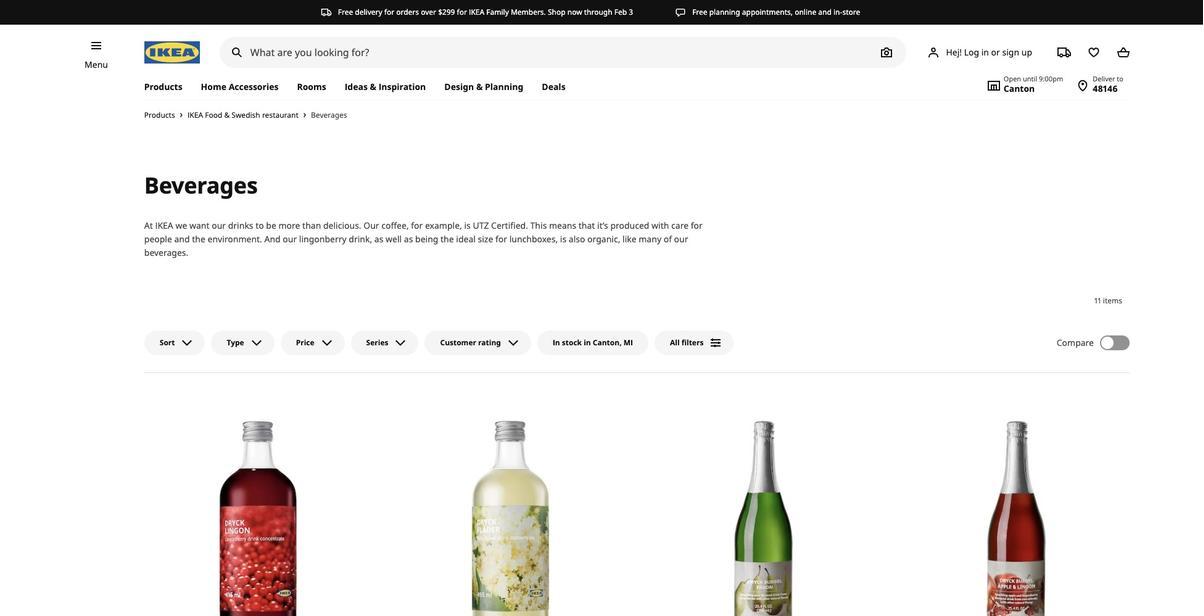 Task type: describe. For each thing, give the bounding box(es) containing it.
2 as from the left
[[404, 233, 413, 245]]

home
[[201, 81, 226, 93]]

deliver to 48146
[[1093, 74, 1124, 94]]

9:00pm
[[1039, 74, 1063, 83]]

11
[[1095, 296, 1101, 306]]

swedish
[[232, 110, 260, 120]]

deals link
[[533, 74, 575, 100]]

customer rating
[[440, 337, 501, 348]]

compare
[[1057, 337, 1094, 349]]

up
[[1022, 46, 1032, 58]]

rooms link
[[288, 74, 336, 100]]

sign
[[1002, 46, 1020, 58]]

design & planning
[[445, 81, 523, 93]]

online
[[795, 7, 817, 17]]

customer
[[440, 337, 476, 348]]

many
[[639, 233, 662, 245]]

stock
[[562, 337, 582, 348]]

price
[[296, 337, 314, 348]]

or
[[991, 46, 1000, 58]]

we
[[176, 220, 187, 231]]

canton,
[[593, 337, 622, 348]]

1 horizontal spatial ikea
[[188, 110, 203, 120]]

members.
[[511, 7, 546, 17]]

hej! log in or sign up link
[[912, 40, 1047, 65]]

drinks
[[228, 220, 253, 231]]

than
[[302, 220, 321, 231]]

48146
[[1093, 83, 1118, 94]]

organic,
[[588, 233, 620, 245]]

open
[[1004, 74, 1021, 83]]

hej! log in or sign up
[[946, 46, 1032, 58]]

that
[[579, 220, 595, 231]]

1 products from the top
[[144, 81, 182, 93]]

want
[[189, 220, 210, 231]]

free for free delivery for orders over $299 for ikea family members. shop now through feb 3
[[338, 7, 353, 17]]

at ikea we want our drinks to be more than delicious. our coffee, for example, is utz certified. this means that it's produced with care for people and the environment. and our lingonberry drink, as well as being the ideal size for lunchboxes, is also organic, like many of our beverages.
[[144, 220, 703, 259]]

well
[[386, 233, 402, 245]]

appointments,
[[742, 7, 793, 17]]

like
[[623, 233, 637, 245]]

menu
[[85, 59, 108, 70]]

design & planning link
[[435, 74, 533, 100]]

coffee,
[[382, 220, 409, 231]]

in
[[553, 337, 560, 348]]

ideas & inspiration
[[345, 81, 426, 93]]

type button
[[211, 331, 274, 355]]

design
[[445, 81, 474, 93]]

1 vertical spatial beverages
[[144, 170, 258, 201]]

at
[[144, 220, 153, 231]]

in for or
[[982, 46, 989, 58]]

certified.
[[491, 220, 528, 231]]

and inside 'link'
[[818, 7, 832, 17]]

shop
[[548, 7, 566, 17]]

care
[[671, 220, 689, 231]]

people
[[144, 233, 172, 245]]

2 the from the left
[[441, 233, 454, 245]]

2 products from the top
[[144, 110, 175, 120]]

1 as from the left
[[374, 233, 383, 245]]

free planning appointments, online and in-store link
[[675, 7, 860, 18]]

ideal
[[456, 233, 476, 245]]

orders
[[396, 7, 419, 17]]

means
[[549, 220, 576, 231]]

through
[[584, 7, 613, 17]]

mi
[[624, 337, 633, 348]]

lingonberry
[[299, 233, 347, 245]]

1 horizontal spatial our
[[283, 233, 297, 245]]

all filters
[[670, 337, 704, 348]]

filters
[[682, 337, 704, 348]]

customer rating button
[[425, 331, 531, 355]]

deliver
[[1093, 74, 1115, 83]]

to inside at ikea we want our drinks to be more than delicious. our coffee, for example, is utz certified. this means that it's produced with care for people and the environment. and our lingonberry drink, as well as being the ideal size for lunchboxes, is also organic, like many of our beverages.
[[256, 220, 264, 231]]

produced
[[611, 220, 649, 231]]

$299
[[438, 7, 455, 17]]

and inside at ikea we want our drinks to be more than delicious. our coffee, for example, is utz certified. this means that it's produced with care for people and the environment. and our lingonberry drink, as well as being the ideal size for lunchboxes, is also organic, like many of our beverages.
[[174, 233, 190, 245]]

restaurant
[[262, 110, 299, 120]]

free delivery for orders over $299 for ikea family members. shop now through feb 3 link
[[321, 7, 633, 18]]

price button
[[281, 331, 345, 355]]

lunchboxes,
[[509, 233, 558, 245]]

family
[[486, 7, 509, 17]]

3
[[629, 7, 633, 17]]



Task type: locate. For each thing, give the bounding box(es) containing it.
1 horizontal spatial to
[[1117, 74, 1124, 83]]

free for free planning appointments, online and in-store
[[692, 7, 708, 17]]

menu button
[[85, 58, 108, 72]]

1 horizontal spatial as
[[404, 233, 413, 245]]

products link left food
[[144, 110, 175, 120]]

0 horizontal spatial is
[[464, 220, 471, 231]]

1 horizontal spatial is
[[560, 233, 567, 245]]

0 vertical spatial and
[[818, 7, 832, 17]]

this
[[530, 220, 547, 231]]

be
[[266, 220, 276, 231]]

products link
[[144, 74, 192, 100], [144, 110, 175, 120]]

being
[[415, 233, 438, 245]]

0 horizontal spatial and
[[174, 233, 190, 245]]

free left planning
[[692, 7, 708, 17]]

it's
[[597, 220, 608, 231]]

ikea left family
[[469, 7, 485, 17]]

to right the deliver
[[1117, 74, 1124, 83]]

products
[[144, 81, 182, 93], [144, 110, 175, 120]]

beverages.
[[144, 247, 188, 259]]

in-
[[834, 7, 843, 17]]

series
[[366, 337, 388, 348]]

sort
[[160, 337, 175, 348]]

1 horizontal spatial in
[[982, 46, 989, 58]]

0 horizontal spatial our
[[212, 220, 226, 231]]

to
[[1117, 74, 1124, 83], [256, 220, 264, 231]]

ikea inside at ikea we want our drinks to be more than delicious. our coffee, for example, is utz certified. this means that it's produced with care for people and the environment. and our lingonberry drink, as well as being the ideal size for lunchboxes, is also organic, like many of our beverages.
[[155, 220, 173, 231]]

& for design
[[476, 81, 483, 93]]

our
[[212, 220, 226, 231], [283, 233, 297, 245], [674, 233, 688, 245]]

over
[[421, 7, 436, 17]]

in stock in canton, mi
[[553, 337, 633, 348]]

free planning appointments, online and in-store
[[692, 7, 860, 17]]

sort button
[[144, 331, 205, 355]]

to inside deliver to 48146
[[1117, 74, 1124, 83]]

to left be
[[256, 220, 264, 231]]

0 horizontal spatial the
[[192, 233, 205, 245]]

1 vertical spatial and
[[174, 233, 190, 245]]

in right stock
[[584, 337, 591, 348]]

more
[[279, 220, 300, 231]]

0 horizontal spatial in
[[584, 337, 591, 348]]

1 vertical spatial in
[[584, 337, 591, 348]]

2 products link from the top
[[144, 110, 175, 120]]

in stock in canton, mi button
[[537, 331, 649, 355]]

for right size on the top left of the page
[[495, 233, 507, 245]]

ikea food & swedish restaurant link
[[188, 110, 299, 120]]

0 horizontal spatial beverages
[[144, 170, 258, 201]]

log
[[964, 46, 979, 58]]

2 horizontal spatial our
[[674, 233, 688, 245]]

products left food
[[144, 110, 175, 120]]

0 horizontal spatial ikea
[[155, 220, 173, 231]]

beverages down rooms link
[[311, 110, 347, 120]]

the down want
[[192, 233, 205, 245]]

2 horizontal spatial ikea
[[469, 7, 485, 17]]

inspiration
[[379, 81, 426, 93]]

0 horizontal spatial as
[[374, 233, 383, 245]]

with
[[652, 220, 669, 231]]

home accessories
[[201, 81, 279, 93]]

2 vertical spatial ikea
[[155, 220, 173, 231]]

0 vertical spatial products link
[[144, 74, 192, 100]]

1 horizontal spatial beverages
[[311, 110, 347, 120]]

ikea food & swedish restaurant
[[188, 110, 299, 120]]

products link down the ikea logotype, go to start page
[[144, 74, 192, 100]]

1 vertical spatial to
[[256, 220, 264, 231]]

0 vertical spatial ikea
[[469, 7, 485, 17]]

1 free from the left
[[338, 7, 353, 17]]

planning
[[485, 81, 523, 93]]

beverages up want
[[144, 170, 258, 201]]

rating
[[478, 337, 501, 348]]

as left well
[[374, 233, 383, 245]]

& right ideas
[[370, 81, 376, 93]]

and
[[264, 233, 281, 245]]

0 vertical spatial to
[[1117, 74, 1124, 83]]

and
[[818, 7, 832, 17], [174, 233, 190, 245]]

and down "we"
[[174, 233, 190, 245]]

1 vertical spatial ikea
[[188, 110, 203, 120]]

1 vertical spatial is
[[560, 233, 567, 245]]

as
[[374, 233, 383, 245], [404, 233, 413, 245]]

in left or
[[982, 46, 989, 58]]

free left delivery
[[338, 7, 353, 17]]

is
[[464, 220, 471, 231], [560, 233, 567, 245]]

until
[[1023, 74, 1037, 83]]

items
[[1103, 296, 1122, 306]]

1 horizontal spatial the
[[441, 233, 454, 245]]

example,
[[425, 220, 462, 231]]

1 vertical spatial products link
[[144, 110, 175, 120]]

accessories
[[229, 81, 279, 93]]

products link for home accessories link
[[144, 74, 192, 100]]

0 vertical spatial is
[[464, 220, 471, 231]]

ikea up people
[[155, 220, 173, 231]]

2 free from the left
[[692, 7, 708, 17]]

delivery
[[355, 7, 382, 17]]

1 vertical spatial products
[[144, 110, 175, 120]]

0 vertical spatial beverages
[[311, 110, 347, 120]]

0 vertical spatial products
[[144, 81, 182, 93]]

for right care on the right of the page
[[691, 220, 703, 231]]

series button
[[351, 331, 419, 355]]

hej!
[[946, 46, 962, 58]]

Search by product text field
[[220, 37, 907, 68]]

& for ideas
[[370, 81, 376, 93]]

for right $299
[[457, 7, 467, 17]]

store
[[843, 7, 860, 17]]

& right the design on the top left of the page
[[476, 81, 483, 93]]

deals
[[542, 81, 566, 93]]

products down the ikea logotype, go to start page
[[144, 81, 182, 93]]

our right of
[[674, 233, 688, 245]]

0 horizontal spatial &
[[224, 110, 230, 120]]

planning
[[709, 7, 740, 17]]

as right well
[[404, 233, 413, 245]]

1 the from the left
[[192, 233, 205, 245]]

products link for ikea food & swedish restaurant link
[[144, 110, 175, 120]]

all
[[670, 337, 680, 348]]

in inside popup button
[[584, 337, 591, 348]]

our
[[364, 220, 379, 231]]

home accessories link
[[192, 74, 288, 100]]

the
[[192, 233, 205, 245], [441, 233, 454, 245]]

for left orders
[[384, 7, 394, 17]]

open until 9:00pm canton
[[1004, 74, 1063, 94]]

type
[[227, 337, 244, 348]]

ikea logotype, go to start page image
[[144, 41, 200, 64]]

food
[[205, 110, 222, 120]]

is left utz
[[464, 220, 471, 231]]

ideas
[[345, 81, 368, 93]]

and left in-
[[818, 7, 832, 17]]

also
[[569, 233, 585, 245]]

1 horizontal spatial &
[[370, 81, 376, 93]]

the down the example,
[[441, 233, 454, 245]]

drink,
[[349, 233, 372, 245]]

1 products link from the top
[[144, 74, 192, 100]]

free inside 'link'
[[692, 7, 708, 17]]

& right food
[[224, 110, 230, 120]]

0 horizontal spatial to
[[256, 220, 264, 231]]

all filters button
[[655, 331, 734, 355]]

&
[[370, 81, 376, 93], [476, 81, 483, 93], [224, 110, 230, 120]]

is down means
[[560, 233, 567, 245]]

2 horizontal spatial &
[[476, 81, 483, 93]]

canton
[[1004, 83, 1035, 94]]

now
[[568, 7, 582, 17]]

ideas & inspiration link
[[336, 74, 435, 100]]

beverages
[[311, 110, 347, 120], [144, 170, 258, 201]]

free delivery for orders over $299 for ikea family members. shop now through feb 3
[[338, 7, 633, 17]]

utz
[[473, 220, 489, 231]]

0 vertical spatial in
[[982, 46, 989, 58]]

0 horizontal spatial free
[[338, 7, 353, 17]]

None search field
[[220, 37, 907, 68]]

environment.
[[208, 233, 262, 245]]

for up being
[[411, 220, 423, 231]]

size
[[478, 233, 493, 245]]

1 horizontal spatial free
[[692, 7, 708, 17]]

ikea left food
[[188, 110, 203, 120]]

1 horizontal spatial and
[[818, 7, 832, 17]]

our down more
[[283, 233, 297, 245]]

in for canton,
[[584, 337, 591, 348]]

of
[[664, 233, 672, 245]]

our right want
[[212, 220, 226, 231]]



Task type: vqa. For each thing, say whether or not it's contained in the screenshot.
before
no



